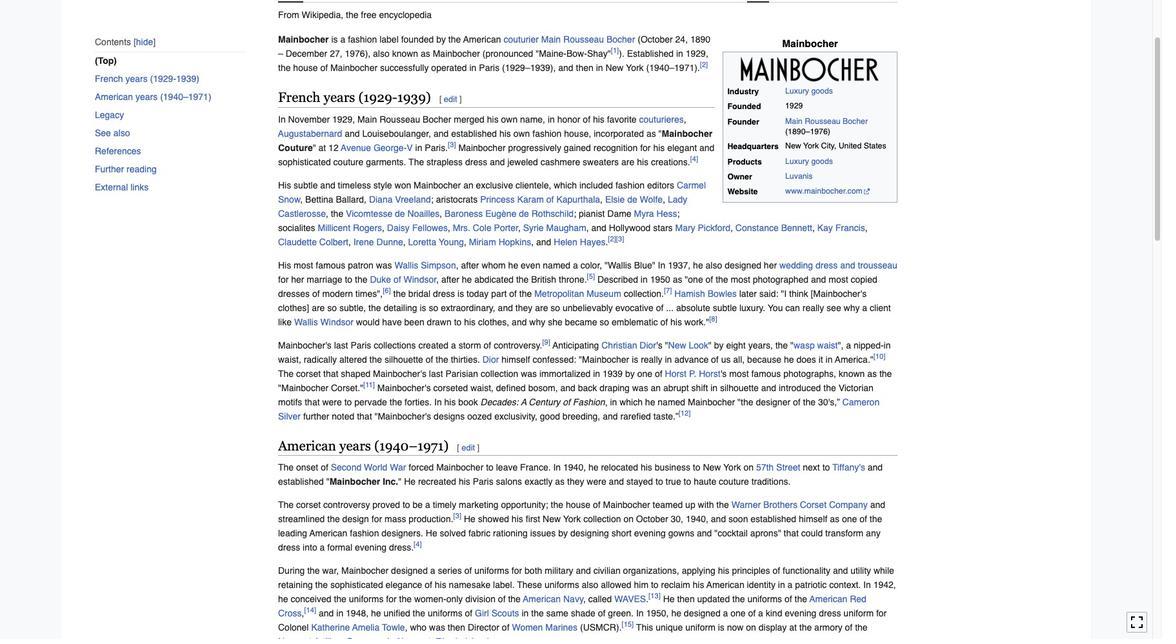 Task type: locate. For each thing, give the bounding box(es) containing it.
0 horizontal spatial designed
[[391, 566, 428, 576]]

2 horizontal spatial are
[[622, 157, 635, 167]]

cole
[[473, 222, 492, 233]]

as inside described in 1950 as "one of the most photographed and most copied dresses of modern times",
[[673, 274, 683, 284]]

[5] link
[[587, 272, 595, 281]]

edit link for american years (1940–1971)
[[462, 443, 475, 452]]

then inside '). established in 1929, the house of mainbocher successfully operated in paris (1929–1939), and then in new york (1940–1971).'
[[576, 62, 594, 73]]

1 horizontal spatial 1939)
[[397, 90, 431, 105]]

] for french years (1929-1939)
[[460, 94, 462, 104]]

marines
[[546, 623, 578, 633]]

years down french years (1929-1939) link
[[136, 92, 158, 102]]

dame
[[608, 208, 632, 219]]

" down couturieres
[[659, 128, 662, 138]]

one inside he showed his first new york collection on october 30, 1940, and soon established himself as one of the leading american fashion designers. he solved fabric rationing issues by designing short evening gowns and "cocktail aprons" that could transform any dress into a formal evening dress.
[[842, 514, 857, 524]]

0 vertical spatial designed
[[725, 260, 762, 270]]

on inside he showed his first new york collection on october 30, 1940, and soon established himself as one of the leading american fashion designers. he solved fabric rationing issues by designing short evening gowns and "cocktail aprons" that could transform any dress into a formal evening dress.
[[624, 514, 634, 524]]

the inside "mainbocher progressively gained recognition for his elegant and sophisticated couture garments. the strapless dress and jeweled cashmere sweaters are his creations."
[[409, 157, 424, 167]]

0 horizontal spatial one
[[638, 368, 653, 379]]

de down diana vreeland link
[[395, 208, 405, 219]]

mainbocher down in november 1929, main rousseau bocher merged his own name, in honor of his favorite couturieres , augustabernard and louiseboulanger, and established his own fashion house, incorporated as "
[[459, 142, 506, 153]]

client
[[870, 302, 891, 313]]

was inside katherine amelia towle , who was then director of women marines (usmcr). [15] this unique uniform is now on display at the armory of the
[[429, 623, 445, 633]]

windsor down subtle,
[[321, 317, 354, 327]]

luxury for products
[[786, 157, 810, 166]]

1 luxury from the top
[[786, 86, 810, 95]]

] for american years (1940–1971)
[[477, 443, 480, 452]]

of left the girl
[[465, 608, 473, 619]]

york left 57th
[[724, 462, 741, 473]]

2 vertical spatial one
[[731, 608, 746, 619]]

himself down controversy.
[[502, 354, 530, 364]]

he inside the american navy , called waves . [13] he then updated the uniforms of the
[[663, 594, 675, 604]]

new york city, united states
[[786, 141, 887, 150]]

. down him
[[646, 594, 649, 604]]

wallis down clothes]
[[294, 317, 318, 327]]

headquarters
[[728, 142, 779, 151]]

of inside '). established in 1929, the house of mainbocher successfully operated in paris (1929–1939), and then in new york (1940–1971).'
[[320, 62, 328, 73]]

exclusive
[[476, 180, 513, 190]]

of inside he showed his first new york collection on october 30, 1940, and soon established himself as one of the leading american fashion designers. he solved fabric rationing issues by designing short evening gowns and "cocktail aprons" that could transform any dress into a formal evening dress.
[[860, 514, 868, 524]]

0 vertical spatial main rousseau bocher link
[[541, 34, 635, 44]]

as down the onset of second world war forced mainbocher to leave france. in 1940, he relocated his business to new york on 57th street next to tiffany's
[[555, 477, 565, 487]]

1 vertical spatial mainbocher's
[[373, 368, 427, 379]]

).
[[619, 48, 625, 59]]

edit link for french years (1929-1939)
[[444, 94, 458, 104]]

were
[[322, 397, 342, 407], [587, 477, 607, 487]]

1 luxury goods from the top
[[786, 86, 833, 95]]

all,
[[734, 354, 745, 364]]

designing
[[571, 528, 609, 539]]

evening left dress.
[[355, 543, 387, 553]]

paris.
[[425, 142, 448, 153]]

of down december
[[320, 62, 328, 73]]

and
[[559, 62, 574, 73], [345, 128, 360, 138], [434, 128, 449, 138], [700, 142, 715, 153], [490, 157, 505, 167], [320, 180, 336, 190], [592, 222, 607, 233], [536, 237, 552, 247], [841, 260, 856, 270], [811, 274, 827, 284], [498, 302, 513, 313], [512, 317, 527, 327], [561, 383, 576, 393], [762, 383, 777, 393], [603, 411, 618, 421], [868, 462, 883, 473], [609, 477, 624, 487], [871, 500, 886, 510], [711, 514, 726, 524], [697, 528, 712, 539], [576, 566, 591, 576], [833, 566, 848, 576], [319, 608, 334, 619]]

unbelievably
[[563, 302, 613, 313]]

waist, inside mainbocher's corseted waist, defined bosom, and back draping was an abrupt shift in silhouette and introduced the victorian motifs that were to pervade the forties. in his book
[[471, 383, 494, 393]]

2 vertical spatial established
[[751, 514, 797, 524]]

in inside during the war, mainbocher designed a series of uniforms for both military and civilian organizations, applying his principles of functionality and utility while retaining the sophisticated elegance of his namesake label. these uniforms also allowed him to reclaim his american identity in a patriotic context. in 1942, he conceived the uniforms for the women-only division of the
[[864, 580, 871, 590]]

0 horizontal spatial american years (1940–1971)
[[95, 92, 211, 102]]

couture inside "mainbocher progressively gained recognition for his elegant and sophisticated couture garments. the strapless dress and jeweled cashmere sweaters are his creations."
[[333, 157, 364, 167]]

, left 'lady'
[[663, 194, 666, 204]]

pickford
[[698, 222, 731, 233]]

, bettina ballard, diana vreeland ; aristocrats princess karam of kapurthala , elsie de wolfe ,
[[301, 194, 668, 204]]

his subtle and timeless style won mainbocher an exclusive clientele, which included fashion editors
[[278, 180, 677, 190]]

dress up his subtle and timeless style won mainbocher an exclusive clientele, which included fashion editors
[[465, 157, 488, 167]]

an up aristocrats
[[464, 180, 474, 190]]

0 vertical spatial .
[[606, 237, 608, 247]]

they down the onset of second world war forced mainbocher to leave france. in 1940, he relocated his business to new york on 57th street next to tiffany's
[[567, 477, 585, 487]]

1 corset from the top
[[296, 368, 321, 379]]

sophisticated inside during the war, mainbocher designed a series of uniforms for both military and civilian organizations, applying his principles of functionality and utility while retaining the sophisticated elegance of his namesake label. these uniforms also allowed him to reclaim his american identity in a patriotic context. in 1942, he conceived the uniforms for the women-only division of the
[[330, 580, 383, 590]]

the corset that shaped mainbocher's last parisian collection was immortalized in 1939 by one of horst p. horst
[[278, 368, 721, 379]]

in up 1950
[[658, 260, 666, 270]]

2 luxury from the top
[[786, 157, 810, 166]]

cameron
[[843, 397, 880, 407]]

fashion inside he showed his first new york collection on october 30, 1940, and soon established himself as one of the leading american fashion designers. he solved fabric rationing issues by designing short evening gowns and "cocktail aprons" that could transform any dress into a formal evening dress.
[[350, 528, 379, 539]]

0 vertical spatial established
[[451, 128, 497, 138]]

1 horizontal spatial ;
[[574, 208, 577, 219]]

really inside later said: "i think [mainbocher's clothes] are so subtle, the detailing is so extraordinary, and they are so unbelievably evocative of ... absolute subtle luxury. you can really see why a client like
[[803, 302, 825, 313]]

for inside and streamlined the design for mass production.
[[372, 514, 382, 524]]

main inside in november 1929, main rousseau bocher merged his own name, in honor of his favorite couturieres , augustabernard and louiseboulanger, and established his own fashion house, incorporated as "
[[358, 114, 377, 124]]

designer
[[756, 397, 791, 407]]

0 horizontal spatial then
[[448, 623, 465, 633]]

mainbocher's inside mainbocher's corseted waist, defined bosom, and back draping was an abrupt shift in silhouette and introduced the victorian motifs that were to pervade the forties. in his book
[[378, 383, 431, 393]]

1 vertical spatial famous
[[752, 368, 781, 379]]

1 vertical spatial his
[[278, 260, 291, 270]]

so down the unbelievably
[[600, 317, 609, 327]]

york down established
[[626, 62, 644, 73]]

uniform right unique
[[686, 623, 716, 633]]

both
[[525, 566, 542, 576]]

collections
[[374, 340, 416, 350]]

0 vertical spatial famous
[[316, 260, 346, 270]]

1 vertical spatial 1929,
[[332, 114, 355, 124]]

0 horizontal spatial silhouette
[[385, 354, 423, 364]]

[4] link
[[691, 154, 699, 163], [414, 540, 422, 549]]

collection.
[[624, 288, 664, 299]]

1 horizontal spatial last
[[429, 368, 443, 379]]

0 vertical spatial [4] link
[[691, 154, 699, 163]]

the left onset
[[278, 462, 294, 473]]

0 horizontal spatial evening
[[355, 543, 387, 553]]

rogers
[[353, 222, 382, 233]]

and inside and established "
[[868, 462, 883, 473]]

0 vertical spatial house
[[293, 62, 318, 73]]

years
[[126, 74, 148, 84], [324, 90, 355, 105], [136, 92, 158, 102], [340, 438, 371, 454]]

after down the simpson
[[441, 274, 460, 284]]

rousseau up louiseboulanger, on the left of the page
[[380, 114, 420, 124]]

utility
[[851, 566, 872, 576]]

george-
[[374, 142, 407, 153]]

[3] link down timely
[[454, 512, 462, 521]]

paris up marketing
[[473, 477, 494, 487]]

in
[[278, 114, 286, 124], [658, 260, 666, 270], [434, 397, 442, 407], [554, 462, 561, 473], [864, 580, 871, 590], [636, 608, 644, 619]]

work."
[[685, 317, 710, 327]]

0 horizontal spatial french years (1929-1939)
[[95, 74, 199, 84]]

1 horizontal spatial why
[[844, 302, 860, 313]]

2 corset from the top
[[296, 500, 321, 510]]

vreeland
[[395, 194, 431, 204]]

0 horizontal spatial established
[[278, 477, 324, 487]]

of right the part
[[510, 288, 517, 299]]

bocher up united in the right top of the page
[[843, 117, 868, 126]]

collection inside he showed his first new york collection on october 30, 1940, and soon established himself as one of the leading american fashion designers. he solved fabric rationing issues by designing short evening gowns and "cocktail aprons" that could transform any dress into a formal evening dress.
[[584, 514, 621, 524]]

2 goods from the top
[[812, 157, 833, 166]]

mainbocher's for last
[[278, 340, 332, 350]]

0 horizontal spatial her
[[291, 274, 304, 284]]

kay francis link
[[818, 222, 865, 233]]

label.
[[493, 580, 515, 590]]

new
[[606, 62, 624, 73], [786, 141, 802, 150], [669, 340, 687, 350], [703, 462, 721, 473], [543, 514, 561, 524]]

american years (1940–1971)
[[95, 92, 211, 102], [278, 438, 449, 454]]

30,
[[671, 514, 684, 524]]

fashion up progressively
[[533, 128, 562, 138]]

years inside french years (1929-1939) link
[[126, 74, 148, 84]]

0 horizontal spatial famous
[[316, 260, 346, 270]]

1940, inside he showed his first new york collection on october 30, 1940, and soon established himself as one of the leading american fashion designers. he solved fabric rationing issues by designing short evening gowns and "cocktail aprons" that could transform any dress into a formal evening dress.
[[686, 514, 709, 524]]

and down with
[[711, 514, 726, 524]]

encyclopedia
[[379, 9, 432, 20]]

one inside in the same shade of green. in 1950, he designed a one of a kind evening dress uniform for colonel
[[731, 608, 746, 619]]

also up called
[[582, 580, 599, 590]]

0 vertical spatial french years (1929-1939)
[[95, 74, 199, 84]]

1 vertical spatial on
[[624, 514, 634, 524]]

detailing
[[384, 302, 417, 313]]

0 vertical spatial paris
[[479, 62, 500, 73]]

known up successfully
[[392, 48, 418, 59]]

the right updated
[[733, 594, 745, 604]]

1 vertical spatial 's
[[721, 368, 727, 379]]

1 horizontal spatial then
[[576, 62, 594, 73]]

1 vertical spatial [4]
[[414, 540, 422, 549]]

0 vertical spatial evening
[[634, 528, 666, 539]]

silhouette inside mainbocher's corseted waist, defined bosom, and back draping was an abrupt shift in silhouette and introduced the victorian motifs that were to pervade the forties. in his book
[[720, 383, 759, 393]]

[3] inside millicent rogers , daisy fellowes , mrs. cole porter , syrie maugham , and hollywood stars mary pickford , constance bennett , kay francis , claudette colbert , irene dunne , loretta young , miriam hopkins , and helen hayes . [2] [3]
[[616, 234, 624, 243]]

see also link
[[95, 124, 246, 142]]

0 horizontal spatial 1940,
[[564, 462, 586, 473]]

american inside during the war, mainbocher designed a series of uniforms for both military and civilian organizations, applying his principles of functionality and utility while retaining the sophisticated elegance of his namesake label. these uniforms also allowed him to reclaim his american identity in a patriotic context. in 1942, he conceived the uniforms for the women-only division of the
[[707, 580, 745, 590]]

as inside 's most famous photographs, known as the "mainbocher corset."
[[868, 368, 877, 379]]

of up rothschild on the top of page
[[547, 194, 554, 204]]

for down proved
[[372, 514, 382, 524]]

luxury goods up 1929
[[786, 86, 833, 95]]

edit for american years (1940–1971)
[[462, 443, 475, 452]]

goods
[[812, 86, 833, 95], [812, 157, 833, 166]]

main rousseau bocher link up (1890–1976)
[[786, 117, 868, 126]]

the for of
[[278, 462, 294, 473]]

0 vertical spatial [3] link
[[448, 140, 456, 149]]

his up stayed
[[641, 462, 653, 473]]

to inside mainbocher's corseted waist, defined bosom, and back draping was an abrupt shift in silhouette and introduced the victorian motifs that were to pervade the forties. in his book
[[345, 397, 352, 407]]

1 horizontal spatial established
[[451, 128, 497, 138]]

0 vertical spatial edit
[[444, 94, 458, 104]]

waist, inside ", a nipped-in waist, radically altered the silhouette of the thirties.
[[278, 354, 301, 364]]

on inside katherine amelia towle , who was then director of women marines (usmcr). [15] this unique uniform is now on display at the armory of the
[[746, 623, 756, 633]]

1 horizontal spatial couture
[[719, 477, 749, 487]]

is inside katherine amelia towle , who was then director of women marines (usmcr). [15] this unique uniform is now on display at the armory of the
[[718, 623, 725, 633]]

2 luxury goods from the top
[[786, 157, 833, 166]]

0 vertical spatial uniform
[[844, 608, 874, 619]]

] down oozed
[[477, 443, 480, 452]]

own down name,
[[514, 128, 530, 138]]

his up creations.
[[654, 142, 665, 153]]

wasp waist link
[[794, 340, 838, 350]]

1 vertical spatial were
[[587, 477, 607, 487]]

1 his from the top
[[278, 180, 291, 190]]

was inside mainbocher's corseted waist, defined bosom, and back draping was an abrupt shift in silhouette and introduced the victorian motifs that were to pervade the forties. in his book
[[632, 383, 649, 393]]

0 vertical spatial couture
[[333, 157, 364, 167]]

bocher
[[607, 34, 635, 44], [423, 114, 452, 124], [843, 117, 868, 126]]

us
[[721, 354, 731, 364]]

, left irene
[[349, 237, 351, 247]]

0 vertical spatial corset
[[296, 368, 321, 379]]

salons
[[496, 477, 522, 487]]

1 vertical spatial windsor
[[321, 317, 354, 327]]

1 vertical spatial edit link
[[462, 443, 475, 452]]

which up rarefied
[[620, 397, 643, 407]]

timeless
[[338, 180, 371, 190]]

and left rarefied
[[603, 411, 618, 421]]

1929, up 12
[[332, 114, 355, 124]]

why right the see
[[844, 302, 860, 313]]

a right ",
[[846, 340, 851, 350]]

dior himself confessed: "mainbocher is really in advance of us all, because he does it in america." [10]
[[483, 352, 886, 364]]

[3] inside " at 12 avenue george-v in paris. [3]
[[448, 140, 456, 149]]

1 vertical spatial really
[[641, 354, 663, 364]]

house up he showed his first new york collection on october 30, 1940, and soon established himself as one of the leading american fashion designers. he solved fabric rationing issues by designing short evening gowns and "cocktail aprons" that could transform any dress into a formal evening dress.
[[566, 500, 591, 510]]

edit up merged
[[444, 94, 458, 104]]

successfully
[[380, 62, 429, 73]]

[3] link up 'strapless'
[[448, 140, 456, 149]]

dress up 'armory' on the bottom right
[[819, 608, 841, 619]]

1 vertical spatial her
[[291, 274, 304, 284]]

established inside and established "
[[278, 477, 324, 487]]

mainbocher's for corseted
[[378, 383, 431, 393]]

1 horizontal spatial collection
[[584, 514, 621, 524]]

main rousseau bocher link
[[541, 34, 635, 44], [786, 117, 868, 126]]

a up "throne."
[[573, 260, 578, 270]]

karam
[[518, 194, 544, 204]]

; down kapurthala
[[574, 208, 577, 219]]

0 horizontal spatial horst
[[665, 368, 687, 379]]

to inside during the war, mainbocher designed a series of uniforms for both military and civilian organizations, applying his principles of functionality and utility while retaining the sophisticated elegance of his namesake label. these uniforms also allowed him to reclaim his american identity in a patriotic context. in 1942, he conceived the uniforms for the women-only division of the
[[651, 580, 659, 590]]

1 horizontal spatial her
[[764, 260, 777, 270]]

his down applying
[[693, 580, 705, 590]]

the inside later said: "i think [mainbocher's clothes] are so subtle, the detailing is so extraordinary, and they are so unbelievably evocative of ... absolute subtle luxury. you can really see why a client like
[[369, 302, 381, 313]]

was up decades: a century of fashion , in which he named mainbocher "the designer of the 30's,"
[[632, 383, 649, 393]]

, left kay
[[813, 222, 815, 233]]

the up "mainbocher's
[[390, 397, 402, 407]]

color,
[[581, 260, 602, 270]]

in november 1929, main rousseau bocher merged his own name, in honor of his favorite couturieres , augustabernard and louiseboulanger, and established his own fashion house, incorporated as "
[[278, 114, 687, 138]]

1 vertical spatial after
[[441, 274, 460, 284]]

red
[[850, 594, 867, 604]]

most
[[294, 260, 313, 270], [731, 274, 751, 284], [829, 274, 849, 284], [730, 368, 749, 379]]

hamish
[[675, 288, 705, 299]]

[6] link
[[383, 286, 391, 295]]

in inside " at 12 avenue george-v in paris. [3]
[[415, 142, 422, 153]]

you
[[768, 302, 783, 313]]

1 horizontal spatial [4] link
[[691, 154, 699, 163]]

that inside he showed his first new york collection on october 30, 1940, and soon established himself as one of the leading american fashion designers. he solved fabric rationing issues by designing short evening gowns and "cocktail aprons" that could transform any dress into a formal evening dress.
[[784, 528, 799, 539]]

at inside katherine amelia towle , who was then director of women marines (usmcr). [15] this unique uniform is now on display at the armory of the
[[790, 623, 797, 633]]

corset for that
[[296, 368, 321, 379]]

subtle inside later said: "i think [mainbocher's clothes] are so subtle, the detailing is so extraordinary, and they are so unbelievably evocative of ... absolute subtle luxury. you can really see why a client like
[[713, 302, 737, 313]]

1 vertical spatial known
[[839, 368, 865, 379]]

he
[[508, 260, 519, 270], [693, 260, 703, 270], [462, 274, 472, 284], [784, 354, 794, 364], [645, 397, 656, 407], [589, 462, 599, 473], [278, 594, 288, 604], [371, 608, 381, 619], [672, 608, 682, 619]]

women marines link
[[512, 623, 578, 633]]

0 vertical spatial they
[[516, 302, 533, 313]]

0 horizontal spatial [2]
[[608, 234, 616, 243]]

main inside "main rousseau bocher (1890–1976)"
[[786, 117, 803, 126]]

2 luxury goods link from the top
[[786, 157, 833, 166]]

2 his from the top
[[278, 260, 291, 270]]

mrs. cole porter link
[[453, 222, 519, 233]]

1929, inside in november 1929, main rousseau bocher merged his own name, in honor of his favorite couturieres , augustabernard and louiseboulanger, and established his own fashion house, incorporated as "
[[332, 114, 355, 124]]

further noted that "mainbocher's designs oozed exclusivity, good breeding, and rarefied taste." [12]
[[301, 409, 691, 421]]

he inside during the war, mainbocher designed a series of uniforms for both military and civilian organizations, applying his principles of functionality and utility while retaining the sophisticated elegance of his namesake label. these uniforms also allowed him to reclaim his american identity in a patriotic context. in 1942, he conceived the uniforms for the women-only division of the
[[278, 594, 288, 604]]

0 vertical spatial [2]
[[700, 60, 708, 69]]

for inside his most famous patron was wallis simpson , after whom he even named a color, "wallis blue" in 1937, he also designed her wedding dress and trousseau for her marriage to the duke of windsor , after he abdicated the british throne. [5]
[[278, 274, 289, 284]]

0 horizontal spatial edit
[[444, 94, 458, 104]]

metropolitan museum link
[[535, 288, 622, 299]]

bowles
[[708, 288, 737, 299]]

by right "1939"
[[626, 368, 635, 379]]

0 horizontal spatial main
[[358, 114, 377, 124]]

in inside mainbocher's corseted waist, defined bosom, and back draping was an abrupt shift in silhouette and introduced the victorian motifs that were to pervade the forties. in his book
[[711, 383, 718, 393]]

famous inside his most famous patron was wallis simpson , after whom he even named a color, "wallis blue" in 1937, he also designed her wedding dress and trousseau for her marriage to the duke of windsor , after he abdicated the british throne. [5]
[[316, 260, 346, 270]]

uniforms down the identity
[[748, 594, 782, 604]]

wallis inside his most famous patron was wallis simpson , after whom he even named a color, "wallis blue" in 1937, he also designed her wedding dress and trousseau for her marriage to the duke of windsor , after he abdicated the british throne. [5]
[[395, 260, 419, 270]]

, inside katherine amelia towle , who was then director of women marines (usmcr). [15] this unique uniform is now on display at the armory of the
[[405, 623, 408, 633]]

american navy link
[[523, 594, 584, 604]]

1939) inside french years (1929-1939) link
[[176, 74, 199, 84]]

1 horizontal spatial silhouette
[[720, 383, 759, 393]]

mainbocher up recreated
[[436, 462, 484, 473]]

famous inside 's most famous photographs, known as the "mainbocher corset."
[[752, 368, 781, 379]]

the onset of second world war forced mainbocher to leave france. in 1940, he relocated his business to new york on 57th street next to tiffany's
[[278, 462, 866, 473]]

sweaters
[[583, 157, 619, 167]]

rousseau inside "main rousseau bocher (1890–1976)"
[[805, 117, 841, 126]]

dress.
[[389, 543, 414, 553]]

1 horizontal spatial designed
[[684, 608, 721, 619]]

civilian
[[594, 566, 621, 576]]

in inside in november 1929, main rousseau bocher merged his own name, in honor of his favorite couturieres , augustabernard and louiseboulanger, and established his own fashion house, incorporated as "
[[278, 114, 286, 124]]

0 vertical spatial subtle
[[294, 180, 318, 190]]

true
[[666, 477, 682, 487]]

evening
[[634, 528, 666, 539], [355, 543, 387, 553], [785, 608, 817, 619]]

; inside the ; socialites
[[677, 208, 680, 219]]

;
[[431, 194, 434, 204], [574, 208, 577, 219], [677, 208, 680, 219]]

also inside see also link
[[113, 128, 130, 138]]

1 horizontal spatial named
[[658, 397, 686, 407]]

1 vertical spatial [
[[457, 443, 460, 452]]

so up the drawn
[[429, 302, 439, 313]]

windsor
[[404, 274, 437, 284], [321, 317, 354, 327]]

his for his most famous patron was wallis simpson , after whom he even named a color, "wallis blue" in 1937, he also designed her wedding dress and trousseau for her marriage to the duke of windsor , after he abdicated the british throne. [5]
[[278, 260, 291, 270]]

last up corseted
[[429, 368, 443, 379]]

a left storm
[[451, 340, 456, 350]]

1 luxury goods link from the top
[[786, 86, 833, 95]]

[3] down hollywood
[[616, 234, 624, 243]]

known inside (october 24, 1890 – december 27, 1976), also known as mainbocher (pronounced "maine-bow-shay"
[[392, 48, 418, 59]]

1 vertical spatial .
[[646, 594, 649, 604]]

decades:
[[481, 397, 519, 407]]

named inside his most famous patron was wallis simpson , after whom he even named a color, "wallis blue" in 1937, he also designed her wedding dress and trousseau for her marriage to the duke of windsor , after he abdicated the british throne. [5]
[[543, 260, 571, 270]]

dress inside [6] the bridal dress is today part of the metropolitan museum collection. [7] hamish bowles
[[433, 288, 455, 299]]

silhouette
[[385, 354, 423, 364], [720, 383, 759, 393]]

's
[[657, 340, 663, 350], [721, 368, 727, 379]]

in inside the , [14] and in 1948, he unified the uniforms of girl scouts
[[337, 608, 344, 619]]

0 vertical spatial after
[[461, 260, 479, 270]]

0 vertical spatial named
[[543, 260, 571, 270]]

of inside the , [14] and in 1948, he unified the uniforms of girl scouts
[[465, 608, 473, 619]]

eight
[[727, 340, 746, 350]]

the left the free
[[346, 9, 359, 20]]

(1890–1976)
[[786, 127, 831, 136]]

1 vertical spatial american years (1940–1971)
[[278, 438, 449, 454]]

and up designer
[[762, 383, 777, 393]]

0 horizontal spatial [4] link
[[414, 540, 422, 549]]

; socialites
[[278, 208, 680, 233]]

he right [13]
[[663, 594, 675, 604]]

0 horizontal spatial waist,
[[278, 354, 301, 364]]

why inside later said: "i think [mainbocher's clothes] are so subtle, the detailing is so extraordinary, and they are so unbelievably evocative of ... absolute subtle luxury. you can really see why a client like
[[844, 302, 860, 313]]

he up amelia
[[371, 608, 381, 619]]

0 vertical spatial [ edit ]
[[440, 94, 462, 104]]

and down wedding dress and trousseau link
[[811, 274, 827, 284]]

0 vertical spatial his
[[278, 180, 291, 190]]

's down us
[[721, 368, 727, 379]]

1942,
[[874, 580, 897, 590]]

then inside katherine amelia towle , who was then director of women marines (usmcr). [15] this unique uniform is now on display at the armory of the
[[448, 623, 465, 633]]

fashion up elsie de wolfe link
[[616, 180, 645, 190]]

1 horizontal spatial edit link
[[462, 443, 475, 452]]

1 horizontal spatial "mainbocher
[[579, 354, 630, 364]]

0 vertical spatial mainbocher's
[[278, 340, 332, 350]]

waist,
[[278, 354, 301, 364], [471, 383, 494, 393]]

his left first at the bottom left
[[512, 514, 523, 524]]

hopkins
[[499, 237, 531, 247]]

daisy fellowes link
[[387, 222, 448, 233]]

in inside mainbocher's corseted waist, defined bosom, and back draping was an abrupt shift in silhouette and introduced the victorian motifs that were to pervade the forties. in his book
[[434, 397, 442, 407]]

1 goods from the top
[[812, 86, 833, 95]]

the up scouts
[[508, 594, 521, 604]]

syrie maugham link
[[523, 222, 587, 233]]

that inside the further noted that "mainbocher's designs oozed exclusivity, good breeding, and rarefied taste." [12]
[[357, 411, 372, 421]]

streamlined
[[278, 514, 325, 524]]

is inside later said: "i think [mainbocher's clothes] are so subtle, the detailing is so extraordinary, and they are so unbelievably evocative of ... absolute subtle luxury. you can really see why a client like
[[420, 302, 426, 313]]

the up millicent
[[331, 208, 344, 219]]

later
[[740, 288, 757, 299]]

0 vertical spatial [2] link
[[700, 60, 708, 69]]

like
[[278, 317, 292, 327]]

was inside his most famous patron was wallis simpson , after whom he even named a color, "wallis blue" in 1937, he also designed her wedding dress and trousseau for her marriage to the duke of windsor , after he abdicated the british throne. [5]
[[376, 260, 392, 270]]

his inside his most famous patron was wallis simpson , after whom he even named a color, "wallis blue" in 1937, he also designed her wedding dress and trousseau for her marriage to the duke of windsor , after he abdicated the british throne. [5]
[[278, 260, 291, 270]]

, inside the , [14] and in 1948, he unified the uniforms of girl scouts
[[302, 608, 304, 619]]

a
[[340, 34, 346, 44], [573, 260, 578, 270], [863, 302, 868, 313], [451, 340, 456, 350], [846, 340, 851, 350], [425, 500, 430, 510], [320, 543, 325, 553], [430, 566, 435, 576], [788, 580, 793, 590], [723, 608, 728, 619], [759, 608, 764, 619]]

2 horizontal spatial evening
[[785, 608, 817, 619]]

1 vertical spatial at
[[790, 623, 797, 633]]

so inside wallis windsor would have been drawn to his clothes, and why she became so emblematic of his work." [8]
[[600, 317, 609, 327]]

katherine
[[311, 623, 350, 633]]

american up '). established in 1929, the house of mainbocher successfully operated in paris (1929–1939), and then in new york (1940–1971).'
[[463, 34, 501, 44]]

his up snow
[[278, 180, 291, 190]]

0 vertical spatial 1929,
[[686, 48, 709, 59]]

1 horizontal spatial subtle
[[713, 302, 737, 313]]

most inside 's most famous photographs, known as the "mainbocher corset."
[[730, 368, 749, 379]]

gained
[[564, 142, 591, 153]]

have
[[382, 317, 402, 327]]

wallis inside wallis windsor would have been drawn to his clothes, and why she became so emblematic of his work." [8]
[[294, 317, 318, 327]]

luxury goods link for products
[[786, 157, 833, 166]]

[2] inside millicent rogers , daisy fellowes , mrs. cole porter , syrie maugham , and hollywood stars mary pickford , constance bennett , kay francis , claudette colbert , irene dunne , loretta young , miriam hopkins , and helen hayes . [2] [3]
[[608, 234, 616, 243]]

loretta young link
[[408, 237, 464, 247]]

himself inside he showed his first new york collection on october 30, 1940, and soon established himself as one of the leading american fashion designers. he solved fabric rationing issues by designing short evening gowns and "cocktail aprons" that could transform any dress into a formal evening dress.
[[799, 514, 828, 524]]

as down 1937,
[[673, 274, 683, 284]]

the down controversy
[[327, 514, 340, 524]]

his inside he showed his first new york collection on october 30, 1940, and soon established himself as one of the leading american fashion designers. he solved fabric rationing issues by designing short evening gowns and "cocktail aprons" that could transform any dress into a formal evening dress.
[[512, 514, 523, 524]]

snow
[[278, 194, 301, 204]]

goods up "main rousseau bocher (1890–1976)"
[[812, 86, 833, 95]]

0 vertical spatial collection
[[481, 368, 519, 379]]

a
[[521, 397, 527, 407]]

0 vertical spatial luxury goods link
[[786, 86, 833, 95]]

luxury goods up luvanis
[[786, 157, 833, 166]]

established inside he showed his first new york collection on october 30, 1940, and soon established himself as one of the leading american fashion designers. he solved fabric rationing issues by designing short evening gowns and "cocktail aprons" that could transform any dress into a formal evening dress.
[[751, 514, 797, 524]]

rousseau up (1890–1976)
[[805, 117, 841, 126]]

copied
[[851, 274, 878, 284]]

are inside "mainbocher progressively gained recognition for his elegant and sophisticated couture garments. the strapless dress and jeweled cashmere sweaters are his creations."
[[622, 157, 635, 167]]

dress right bridal
[[433, 288, 455, 299]]

of inside in november 1929, main rousseau bocher merged his own name, in honor of his favorite couturieres , augustabernard and louiseboulanger, and established his own fashion house, incorporated as "
[[583, 114, 591, 124]]

1 vertical spatial himself
[[799, 514, 828, 524]]

silhouette inside ", a nipped-in waist, radically altered the silhouette of the thirties.
[[385, 354, 423, 364]]



Task type: vqa. For each thing, say whether or not it's contained in the screenshot.


Task type: describe. For each thing, give the bounding box(es) containing it.
's inside mainbocher's last paris collections created a storm of controversy. [9] anticipating christian dior 's " new look " by eight years, the " wasp waist
[[657, 340, 663, 350]]

exactly
[[525, 477, 553, 487]]

in left advance
[[665, 354, 672, 364]]

he inside dior himself confessed: "mainbocher is really in advance of us all, because he does it in america." [10]
[[784, 354, 794, 364]]

2 horizontal spatial de
[[628, 194, 638, 204]]

recognition
[[594, 142, 638, 153]]

, down the "daisy"
[[403, 237, 406, 247]]

wedding
[[780, 260, 813, 270]]

a up 27,
[[340, 34, 346, 44]]

, down the simpson
[[437, 274, 439, 284]]

uniforms up label.
[[475, 566, 509, 576]]

0 vertical spatial on
[[744, 462, 754, 473]]

thirties.
[[451, 354, 480, 364]]

mainbocher's corseted waist, defined bosom, and back draping was an abrupt shift in silhouette and introduced the victorian motifs that were to pervade the forties. in his book
[[278, 383, 874, 407]]

uniform inside in the same shade of green. in 1950, he designed a one of a kind evening dress uniform for colonel
[[844, 608, 874, 619]]

paris inside '). established in 1929, the house of mainbocher successfully operated in paris (1929–1939), and then in new york (1940–1971).'
[[479, 62, 500, 73]]

, down the mrs.
[[464, 237, 467, 247]]

1 horizontal spatial house
[[566, 500, 591, 510]]

[14]
[[304, 606, 316, 615]]

1 vertical spatial named
[[658, 397, 686, 407]]

mainbocher is a fashion label founded by the american couturier main rousseau bocher
[[278, 34, 635, 44]]

0 horizontal spatial (1929-
[[150, 74, 176, 84]]

mainbocher down shift
[[688, 397, 735, 407]]

luxury for industry
[[786, 86, 810, 95]]

0 horizontal spatial de
[[395, 208, 405, 219]]

uniforms up the 1948,
[[349, 594, 384, 604]]

can
[[786, 302, 800, 313]]

0 horizontal spatial an
[[464, 180, 474, 190]]

, left "elsie"
[[600, 194, 603, 204]]

2 vertical spatial [3]
[[454, 512, 462, 521]]

1 vertical spatial [2] link
[[608, 234, 616, 243]]

mainbocher inside during the war, mainbocher designed a series of uniforms for both military and civilian organizations, applying his principles of functionality and utility while retaining the sophisticated elegance of his namesake label. these uniforms also allowed him to reclaim his american identity in a patriotic context. in 1942, he conceived the uniforms for the women-only division of the
[[342, 566, 389, 576]]

1 vertical spatial (1940–1971)
[[374, 438, 449, 454]]

" inside in november 1929, main rousseau bocher merged his own name, in honor of his favorite couturieres , augustabernard and louiseboulanger, and established his own fashion house, incorporated as "
[[659, 128, 662, 138]]

war,
[[322, 566, 339, 576]]

mainbocher inside mainbocher couture
[[662, 128, 713, 138]]

in inside described in 1950 as "one of the most photographed and most copied dresses of modern times",
[[641, 274, 648, 284]]

bocher inside "main rousseau bocher (1890–1976)"
[[843, 117, 868, 126]]

0 vertical spatial own
[[501, 114, 518, 124]]

he up today
[[462, 274, 472, 284]]

1 vertical spatial own
[[514, 128, 530, 138]]

his up mainbocher couture
[[487, 114, 499, 124]]

the down british
[[520, 288, 532, 299]]

the right [6] link
[[393, 288, 406, 299]]

cameron silver
[[278, 397, 880, 421]]

also inside his most famous patron was wallis simpson , after whom he even named a color, "wallis blue" in 1937, he also designed her wedding dress and trousseau for her marriage to the duke of windsor , after he abdicated the british throne. [5]
[[706, 260, 723, 270]]

dior inside mainbocher's last paris collections created a storm of controversy. [9] anticipating christian dior 's " new look " by eight years, the " wasp waist
[[640, 340, 657, 350]]

0 vertical spatial (1940–1971)
[[160, 92, 211, 102]]

is up 27,
[[331, 34, 338, 44]]

1 horizontal spatial american years (1940–1971)
[[278, 438, 449, 454]]

0 vertical spatial american years (1940–1971)
[[95, 92, 211, 102]]

most inside his most famous patron was wallis simpson , after whom he even named a color, "wallis blue" in 1937, he also designed her wedding dress and trousseau for her marriage to the duke of windsor , after he abdicated the british throne. [5]
[[294, 260, 313, 270]]

2 horst from the left
[[699, 368, 721, 379]]

fullscreen image
[[1131, 616, 1144, 629]]

0 horizontal spatial french
[[95, 74, 123, 84]]

new inside mainbocher's last paris collections created a storm of controversy. [9] anticipating christian dior 's " new look " by eight years, the " wasp waist
[[669, 340, 687, 350]]

american navy , called waves . [13] he then updated the uniforms of the
[[523, 592, 810, 604]]

girl scouts link
[[475, 608, 519, 619]]

0 horizontal spatial after
[[441, 274, 460, 284]]

, down pianist on the top
[[587, 222, 589, 233]]

[ edit ] for american years (1940–1971)
[[457, 443, 480, 452]]

book
[[459, 397, 478, 407]]

designed inside in the same shade of green. in 1950, he designed a one of a kind evening dress uniform for colonel
[[684, 608, 721, 619]]

, up trousseau
[[865, 222, 868, 233]]

bocher inside in november 1929, main rousseau bocher merged his own name, in honor of his favorite couturieres , augustabernard and louiseboulanger, and established his own fashion house, incorporated as "
[[423, 114, 452, 124]]

" right "years,"
[[791, 340, 794, 350]]

young
[[439, 237, 464, 247]]

years up the second at the left bottom of page
[[340, 438, 371, 454]]

the for that
[[278, 368, 294, 379]]

of inside later said: "i think [mainbocher's clothes] are so subtle, the detailing is so extraordinary, and they are so unbelievably evocative of ... absolute subtle luxury. you can really see why a client like
[[656, 302, 664, 313]]

[13] link
[[649, 592, 661, 601]]

1 horizontal spatial main
[[541, 34, 561, 44]]

augustabernard link
[[278, 128, 342, 138]]

mary pickford link
[[676, 222, 731, 233]]

mainbocher inside '). established in 1929, the house of mainbocher successfully operated in paris (1929–1939), and then in new york (1940–1971).'
[[330, 62, 378, 73]]

",
[[838, 340, 844, 350]]

millicent
[[318, 222, 351, 233]]

in inside in november 1929, main rousseau bocher merged his own name, in honor of his favorite couturieres , augustabernard and louiseboulanger, and established his own fashion house, incorporated as "
[[548, 114, 555, 124]]

he up rarefied
[[645, 397, 656, 407]]

designed inside during the war, mainbocher designed a series of uniforms for both military and civilian organizations, applying his principles of functionality and utility while retaining the sophisticated elegance of his namesake label. these uniforms also allowed him to reclaim his american identity in a patriotic context. in 1942, he conceived the uniforms for the women-only division of the
[[391, 566, 428, 576]]

for left 'both'
[[512, 566, 522, 576]]

by inside he showed his first new york collection on october 30, 1940, and soon established himself as one of the leading american fashion designers. he solved fabric rationing issues by designing short evening gowns and "cocktail aprons" that could transform any dress into a formal evening dress.
[[559, 528, 568, 539]]

mainbocher down the second at the left bottom of page
[[330, 477, 380, 487]]

1 horizontal spatial they
[[567, 477, 585, 487]]

fashion
[[573, 397, 605, 407]]

1 horizontal spatial french
[[278, 90, 321, 105]]

constance bennett link
[[736, 222, 813, 233]]

his left favorite
[[593, 114, 605, 124]]

new inside '). established in 1929, the house of mainbocher successfully operated in paris (1929–1939), and then in new york (1940–1971).'
[[606, 62, 624, 73]]

dress inside in the same shade of green. in 1950, he designed a one of a kind evening dress uniform for colonel
[[819, 608, 841, 619]]

1 vertical spatial evening
[[355, 543, 387, 553]]

[ edit ] for french years (1929-1939)
[[440, 94, 462, 104]]

a up now
[[723, 608, 728, 619]]

onset
[[296, 462, 318, 473]]

luxury goods for products
[[786, 157, 833, 166]]

[1] link
[[611, 46, 619, 55]]

at inside " at 12 avenue george-v in paris. [3]
[[319, 142, 326, 153]]

1 horizontal spatial de
[[519, 208, 529, 219]]

of up decades: a century of fashion , in which he named mainbocher "the designer of the 30's,"
[[655, 368, 663, 379]]

2 vertical spatial [3] link
[[454, 512, 462, 521]]

). established in 1929, the house of mainbocher successfully operated in paris (1929–1939), and then in new york (1940–1971).
[[278, 48, 709, 73]]

, inside in november 1929, main rousseau bocher merged his own name, in honor of his favorite couturieres , augustabernard and louiseboulanger, and established his own fashion house, incorporated as "
[[684, 114, 687, 124]]

corset for controversy
[[296, 500, 321, 510]]

context.
[[830, 580, 861, 590]]

radically
[[304, 354, 337, 364]]

famous for photographs,
[[752, 368, 781, 379]]

reading
[[127, 164, 157, 175]]

0 horizontal spatial main rousseau bocher link
[[541, 34, 635, 44]]

a left the series
[[430, 566, 435, 576]]

the right altered
[[370, 354, 382, 364]]

controversy.
[[494, 340, 543, 350]]

mainbocher up december
[[278, 34, 329, 44]]

1 horizontal spatial main rousseau bocher link
[[786, 117, 868, 126]]

" up advance
[[709, 340, 712, 350]]

1 horizontal spatial rousseau
[[564, 34, 604, 44]]

of up women-
[[425, 580, 432, 590]]

the down red at right bottom
[[855, 623, 868, 633]]

, up millicent
[[326, 208, 328, 219]]

a left kind at the bottom right of page
[[759, 608, 764, 619]]

the up the 1948,
[[334, 594, 347, 604]]

as inside in november 1929, main rousseau bocher merged his own name, in honor of his favorite couturieres , augustabernard and louiseboulanger, and established his own fashion house, incorporated as "
[[647, 128, 656, 138]]

in inside during the war, mainbocher designed a series of uniforms for both military and civilian organizations, applying his principles of functionality and utility while retaining the sophisticated elegance of his namesake label. these uniforms also allowed him to reclaim his american identity in a patriotic context. in 1942, he conceived the uniforms for the women-only division of the
[[778, 580, 785, 590]]

luxury goods link for industry
[[786, 86, 833, 95]]

merged
[[454, 114, 485, 124]]

the left 'armory' on the bottom right
[[800, 623, 812, 633]]

years up november
[[324, 90, 355, 105]]

the down patron
[[355, 274, 368, 284]]

marriage
[[307, 274, 343, 284]]

he left even
[[508, 260, 519, 270]]

1 horizontal spatial after
[[461, 260, 479, 270]]

to right next
[[823, 462, 830, 473]]

...
[[666, 302, 674, 313]]

and up context.
[[833, 566, 848, 576]]

1 horizontal spatial were
[[587, 477, 607, 487]]

to inside wallis windsor would have been drawn to his clothes, and why she became so emblematic of his work." [8]
[[454, 317, 462, 327]]

of up namesake
[[465, 566, 472, 576]]

a inside his most famous patron was wallis simpson , after whom he even named a color, "wallis blue" in 1937, he also designed her wedding dress and trousseau for her marriage to the duke of windsor , after he abdicated the british throne. [5]
[[573, 260, 578, 270]]

0 horizontal spatial which
[[554, 180, 577, 190]]

cameron silver link
[[278, 397, 880, 421]]

, down draping
[[605, 397, 608, 407]]

hamish bowles link
[[675, 288, 737, 299]]

[9]
[[543, 338, 551, 347]]

functionality
[[783, 566, 831, 576]]

of inside wallis windsor would have been drawn to his clothes, and why she became so emblematic of his work." [8]
[[661, 317, 668, 327]]

1 horizontal spatial [2]
[[700, 60, 708, 69]]

the down war,
[[315, 580, 328, 590]]

that down radically on the bottom left of the page
[[323, 368, 339, 379]]

millicent rogers , daisy fellowes , mrs. cole porter , syrie maugham , and hollywood stars mary pickford , constance bennett , kay francis , claudette colbert , irene dunne , loretta young , miriam hopkins , and helen hayes . [2] [3]
[[278, 222, 868, 247]]

1 horizontal spatial evening
[[634, 528, 666, 539]]

is inside dior himself confessed: "mainbocher is really in advance of us all, because he does it in america." [10]
[[632, 354, 639, 364]]

elsie de wolfe link
[[605, 194, 663, 204]]

established inside in november 1929, main rousseau bocher merged his own name, in honor of his favorite couturieres , augustabernard and louiseboulanger, and established his own fashion house, incorporated as "
[[451, 128, 497, 138]]

even
[[521, 260, 541, 270]]

(october
[[638, 34, 673, 44]]

. inside millicent rogers , daisy fellowes , mrs. cole porter , syrie maugham , and hollywood stars mary pickford , constance bennett , kay francis , claudette colbert , irene dunne , loretta young , miriam hopkins , and helen hayes . [2] [3]
[[606, 237, 608, 247]]

the up operated at the top of the page
[[449, 34, 461, 44]]

last inside mainbocher's last paris collections created a storm of controversy. [9] anticipating christian dior 's " new look " by eight years, the " wasp waist
[[334, 340, 348, 350]]

trousseau
[[858, 260, 898, 270]]

in inside in the same shade of green. in 1950, he designed a one of a kind evening dress uniform for colonel
[[636, 608, 644, 619]]

[4] for [4] link to the bottom
[[414, 540, 422, 549]]

" inside " at 12 avenue george-v in paris. [3]
[[313, 142, 316, 153]]

for inside "mainbocher progressively gained recognition for his elegant and sophisticated couture garments. the strapless dress and jeweled cashmere sweaters are his creations."
[[640, 142, 651, 153]]

0 vertical spatial 1940,
[[564, 462, 586, 473]]

new up haute
[[703, 462, 721, 473]]

1976),
[[345, 48, 371, 59]]

his left creations.
[[637, 157, 649, 167]]

luvanis
[[786, 172, 813, 181]]

in up mainbocher inc. " he recreated his paris salons exactly as they were and stayed to true to haute couture traditions.
[[554, 462, 561, 473]]

he inside in the same shade of green. in 1950, he designed a one of a kind evening dress uniform for colonel
[[672, 608, 682, 619]]

of inside his most famous patron was wallis simpson , after whom he even named a color, "wallis blue" in 1937, he also designed her wedding dress and trousseau for her marriage to the duke of windsor , after he abdicated the british throne. [5]
[[394, 274, 401, 284]]

2 vertical spatial paris
[[473, 477, 494, 487]]

so up she
[[551, 302, 560, 313]]

for up unified
[[386, 594, 397, 604]]

clothes,
[[478, 317, 509, 327]]

luvanis link
[[786, 172, 813, 181]]

, up fellowes
[[440, 208, 442, 219]]

think
[[790, 288, 809, 299]]

to right true
[[684, 477, 692, 487]]

mainbocher up 1929
[[783, 38, 838, 50]]

unique
[[656, 623, 683, 633]]

1 vertical spatial french years (1929-1939)
[[278, 90, 431, 105]]

silver
[[278, 411, 301, 421]]

in left "1939"
[[593, 368, 600, 379]]

external links
[[95, 182, 149, 193]]

the right with
[[717, 500, 729, 510]]

of down label.
[[498, 594, 506, 604]]

[ for french years (1929-1939)
[[440, 94, 442, 104]]

patriotic
[[796, 580, 827, 590]]

absolute
[[676, 302, 711, 313]]

horst p. horst link
[[665, 368, 721, 379]]

she
[[548, 317, 563, 327]]

to left be
[[403, 500, 410, 510]]

1 horizontal spatial (1929-
[[359, 90, 397, 105]]

dior inside dior himself confessed: "mainbocher is really in advance of us all, because he does it in america." [10]
[[483, 354, 499, 364]]

years,
[[749, 340, 773, 350]]

kind
[[766, 608, 783, 619]]

references link
[[95, 142, 246, 160]]

mainbocher inside (october 24, 1890 – december 27, 1976), also known as mainbocher (pronounced "maine-bow-shay"
[[433, 48, 480, 59]]

to inside his most famous patron was wallis simpson , after whom he even named a color, "wallis blue" in 1937, he also designed her wedding dress and trousseau for her marriage to the duke of windsor , after he abdicated the british throne. [5]
[[345, 274, 353, 284]]

he left relocated
[[589, 462, 599, 473]]

his for his subtle and timeless style won mainbocher an exclusive clientele, which included fashion editors
[[278, 180, 291, 190]]

website
[[728, 188, 758, 197]]

and right gowns
[[697, 528, 712, 539]]

business
[[655, 462, 691, 473]]

were inside mainbocher's corseted waist, defined bosom, and back draping was an abrupt shift in silhouette and introduced the victorian motifs that were to pervade the forties. in his book
[[322, 397, 342, 407]]

american inside american red cross
[[810, 594, 848, 604]]

1 vertical spatial [4] link
[[414, 540, 422, 549]]

and inside the further noted that "mainbocher's designs oozed exclusivity, good breeding, and rarefied taste." [12]
[[603, 411, 618, 421]]

he up "one in the right of the page
[[693, 260, 703, 270]]

by right 'founded'
[[436, 34, 446, 44]]

dress inside "mainbocher progressively gained recognition for his elegant and sophisticated couture garments. the strapless dress and jeweled cashmere sweaters are his creations."
[[465, 157, 488, 167]]

1 vertical spatial which
[[620, 397, 643, 407]]

that inside mainbocher's corseted waist, defined bosom, and back draping was an abrupt shift in silhouette and introduced the victorian motifs that were to pervade the forties. in his book
[[305, 397, 320, 407]]

rothschild
[[532, 208, 574, 219]]

second world war link
[[331, 462, 406, 473]]

the for controversy
[[278, 500, 294, 510]]

towle
[[382, 623, 405, 633]]

1 horizontal spatial are
[[535, 302, 548, 313]]

legacy link
[[95, 106, 246, 124]]

goods for products
[[812, 157, 833, 166]]

his down the series
[[435, 580, 447, 590]]

simpson
[[421, 260, 456, 270]]

display
[[759, 623, 787, 633]]

is inside [6] the bridal dress is today part of the metropolitan museum collection. [7] hamish bowles
[[458, 288, 464, 299]]

1 vertical spatial [3] link
[[616, 234, 624, 243]]

also inside (october 24, 1890 – december 27, 1976), also known as mainbocher (pronounced "maine-bow-shay"
[[373, 48, 390, 59]]

a right be
[[425, 500, 430, 510]]

, the vicomtesse de noailles , baroness eugène de rothschild ; pianist dame myra hess
[[326, 208, 677, 219]]

page tools element
[[859, 0, 903, 2]]

uniforms inside the american navy , called waves . [13] he then updated the uniforms of the
[[748, 594, 782, 604]]

they inside later said: "i think [mainbocher's clothes] are so subtle, the detailing is so extraordinary, and they are so unbelievably evocative of ... absolute subtle luxury. you can really see why a client like
[[516, 302, 533, 313]]

and down immortalized
[[561, 383, 576, 393]]

and down mainbocher couture
[[490, 157, 505, 167]]

loretta
[[408, 237, 437, 247]]

the inside 's most famous photographs, known as the "mainbocher corset."
[[880, 368, 892, 379]]

couturieres
[[639, 114, 684, 124]]

october
[[636, 514, 669, 524]]

0 horizontal spatial subtle
[[294, 180, 318, 190]]

war
[[390, 462, 406, 473]]

1 horst from the left
[[665, 368, 687, 379]]

see
[[95, 128, 111, 138]]

"mainbocher inside 's most famous photographs, known as the "mainbocher corset."
[[278, 383, 329, 393]]

mainbocher inside "mainbocher progressively gained recognition for his elegant and sophisticated couture garments. the strapless dress and jeweled cashmere sweaters are his creations."
[[459, 142, 506, 153]]

the down even
[[516, 274, 529, 284]]

so down modern
[[327, 302, 337, 313]]

mainbocher up aristocrats
[[414, 180, 461, 190]]

drawn
[[427, 317, 452, 327]]

american up the legacy
[[95, 92, 133, 102]]

rousseau inside in november 1929, main rousseau bocher merged his own name, in honor of his favorite couturieres , augustabernard and louiseboulanger, and established his own fashion house, incorporated as "
[[380, 114, 420, 124]]

york inside '). established in 1929, the house of mainbocher successfully operated in paris (1929–1939), and then in new york (1940–1971).'
[[626, 62, 644, 73]]

waves link
[[615, 594, 646, 604]]

, [14] and in 1948, he unified the uniforms of girl scouts
[[302, 606, 519, 619]]

he down marketing
[[464, 514, 476, 524]]

" at 12 avenue george-v in paris. [3]
[[313, 140, 456, 153]]

his right applying
[[718, 566, 730, 576]]

an inside mainbocher's corseted waist, defined bosom, and back draping was an abrupt shift in silhouette and introduced the victorian motifs that were to pervade the forties. in his book
[[651, 383, 661, 393]]

1929, inside '). established in 1929, the house of mainbocher successfully operated in paris (1929–1939), and then in new york (1940–1971).'
[[686, 48, 709, 59]]

[ for american years (1940–1971)
[[457, 443, 460, 452]]

advance
[[675, 354, 709, 364]]

described in 1950 as "one of the most photographed and most copied dresses of modern times",
[[278, 274, 878, 299]]

paris inside mainbocher's last paris collections created a storm of controversy. [9] anticipating christian dior 's " new look " by eight years, the " wasp waist
[[351, 340, 371, 350]]

next
[[803, 462, 820, 473]]

he down production.
[[426, 528, 438, 539]]

1 horizontal spatial bocher
[[607, 34, 635, 44]]

goods for industry
[[812, 86, 833, 95]]

the left war,
[[307, 566, 320, 576]]

most down wedding dress and trousseau link
[[829, 274, 849, 284]]

the up 30's,"
[[824, 383, 836, 393]]

fabric
[[469, 528, 491, 539]]

's inside 's most famous photographs, known as the "mainbocher corset."
[[721, 368, 727, 379]]

, up castlerosse
[[301, 194, 303, 204]]

[4] for the right [4] link
[[691, 154, 699, 163]]

famous for patron
[[316, 260, 346, 270]]

luxury goods for industry
[[786, 86, 833, 95]]

" up dior himself confessed: "mainbocher is really in advance of us all, because he does it in america." [10]
[[665, 340, 669, 350]]

as inside (october 24, 1890 – december 27, 1976), also known as mainbocher (pronounced "maine-bow-shay"
[[421, 48, 430, 59]]

only
[[447, 594, 463, 604]]

edit for french years (1929-1939)
[[444, 94, 458, 104]]

house inside '). established in 1929, the house of mainbocher successfully operated in paris (1929–1939), and then in new york (1940–1971).'
[[293, 62, 318, 73]]

because
[[748, 354, 782, 364]]

0 horizontal spatial ;
[[431, 194, 434, 204]]

the down created
[[436, 354, 449, 364]]

in down the 24,
[[677, 48, 684, 59]]

of down introduced
[[793, 397, 801, 407]]

, left constance
[[731, 222, 733, 233]]

by inside mainbocher's last paris collections created a storm of controversy. [9] anticipating christian dior 's " new look " by eight years, the " wasp waist
[[714, 340, 724, 350]]

"wallis
[[605, 260, 632, 270]]

evocative
[[616, 302, 654, 313]]

the inside he showed his first new york collection on october 30, 1940, and soon established himself as one of the leading american fashion designers. he solved fabric rationing issues by designing short evening gowns and "cocktail aprons" that could transform any dress into a formal evening dress.
[[870, 514, 883, 524]]

in down draping
[[610, 397, 617, 407]]

kay
[[818, 222, 833, 233]]

the inside described in 1950 as "one of the most photographed and most copied dresses of modern times",
[[716, 274, 729, 284]]

of inside the american navy , called waves . [13] he then updated the uniforms of the
[[785, 594, 793, 604]]

united
[[839, 141, 862, 150]]

museum
[[587, 288, 622, 299]]

and up 'paris.'
[[434, 128, 449, 138]]

carmel snow
[[278, 180, 706, 204]]

marketing
[[459, 500, 499, 510]]

his inside mainbocher's corseted waist, defined bosom, and back draping was an abrupt shift in silhouette and introduced the victorian motifs that were to pervade the forties. in his book
[[445, 397, 456, 407]]

of up the identity
[[773, 566, 781, 576]]

the inside and streamlined the design for mass production.
[[327, 514, 340, 524]]

a left patriotic
[[788, 580, 793, 590]]

0 horizontal spatial are
[[312, 302, 325, 313]]

and right elegant
[[700, 142, 715, 153]]

leave
[[496, 462, 518, 473]]

evening inside in the same shade of green. in 1950, he designed a one of a kind evening dress uniform for colonel
[[785, 608, 817, 619]]

louiseboulanger,
[[362, 128, 431, 138]]

and inside his most famous patron was wallis simpson , after whom he even named a color, "wallis blue" in 1937, he also designed her wedding dress and trousseau for her marriage to the duke of windsor , after he abdicated the british throne. [5]
[[841, 260, 856, 270]]

and up hayes
[[592, 222, 607, 233]]

of up designing
[[593, 500, 601, 510]]

of up "hamish bowles" link
[[706, 274, 714, 284]]

to up haute
[[693, 462, 701, 473]]

designed inside his most famous patron was wallis simpson , after whom he even named a color, "wallis blue" in 1937, he also designed her wedding dress and trousseau for her marriage to the duke of windsor , after he abdicated the british throne. [5]
[[725, 260, 762, 270]]

, left the mrs.
[[448, 222, 451, 233]]

, down "syrie"
[[531, 237, 534, 247]]

0 vertical spatial one
[[638, 368, 653, 379]]



